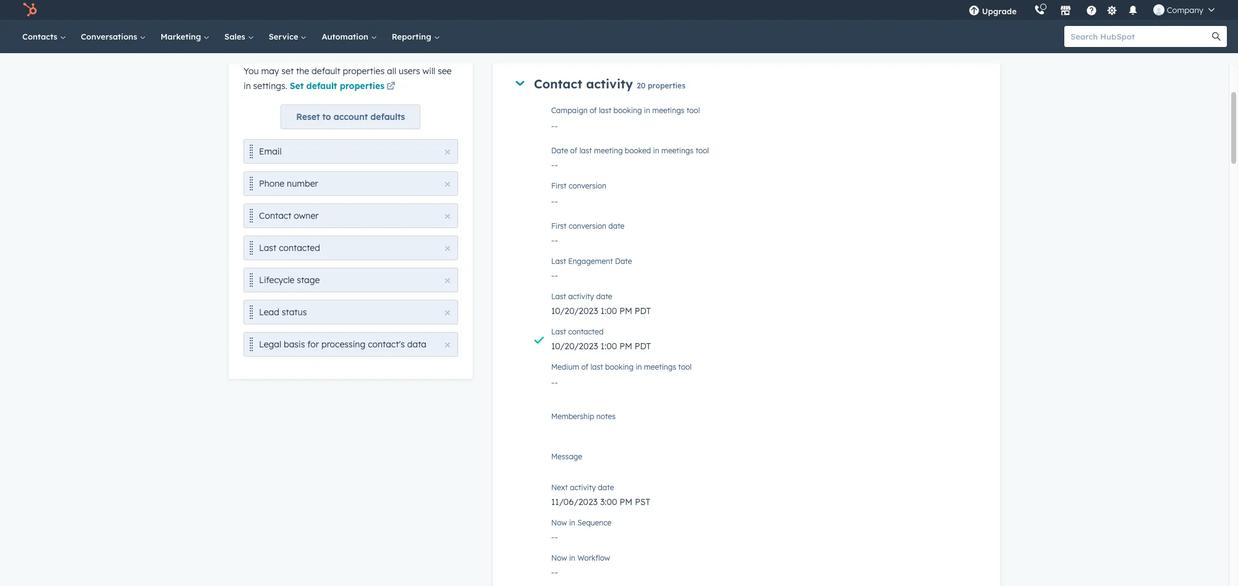 Task type: vqa. For each thing, say whether or not it's contained in the screenshot.
2nd Personal from the right
no



Task type: describe. For each thing, give the bounding box(es) containing it.
caret image
[[516, 81, 525, 86]]

1 vertical spatial meetings
[[662, 146, 694, 155]]

service
[[269, 32, 301, 41]]

last for medium
[[591, 363, 604, 372]]

0 horizontal spatial last contacted
[[259, 243, 320, 254]]

of for campaign
[[590, 106, 597, 115]]

marketing
[[161, 32, 204, 41]]

first for first conversion
[[552, 181, 567, 191]]

close image for lifecycle stage
[[445, 279, 450, 284]]

calling icon image
[[1035, 5, 1046, 16]]

engagement
[[569, 257, 613, 266]]

automation
[[322, 32, 371, 41]]

sales link
[[217, 20, 261, 53]]

jacob simon image
[[1154, 4, 1165, 15]]

membership notes
[[552, 412, 616, 421]]

close image for status
[[445, 311, 450, 316]]

1 horizontal spatial contacted
[[569, 327, 604, 337]]

search image
[[1213, 32, 1222, 41]]

service link
[[261, 20, 315, 53]]

the
[[296, 66, 309, 77]]

data
[[408, 339, 427, 350]]

reset to account defaults button
[[281, 105, 421, 129]]

last for last engagement date text field
[[552, 257, 567, 266]]

company
[[1168, 5, 1204, 15]]

phone number
[[259, 178, 318, 189]]

Campaign of last booking in meetings tool text field
[[552, 113, 976, 138]]

properties inside contact activity 20 properties
[[648, 81, 686, 91]]

defaults
[[371, 112, 405, 123]]

activity for next
[[570, 483, 596, 493]]

set default properties
[[290, 81, 385, 92]]

all
[[387, 66, 397, 77]]

processing
[[322, 339, 366, 350]]

hubspot image
[[22, 2, 37, 17]]

message
[[552, 452, 583, 462]]

default inside set default properties link
[[307, 81, 337, 92]]

in inside you may set the default properties all users will see in settings.
[[244, 81, 251, 92]]

you
[[244, 66, 259, 77]]

close image for owner
[[445, 214, 450, 219]]

1 horizontal spatial last contacted
[[552, 327, 604, 337]]

date for last activity date
[[597, 292, 613, 301]]

set
[[282, 66, 294, 77]]

0 horizontal spatial contacted
[[279, 243, 320, 254]]

lifecycle
[[259, 275, 295, 286]]

help button
[[1082, 0, 1103, 20]]

next
[[552, 483, 568, 493]]

calling icon button
[[1030, 2, 1051, 18]]

medium
[[552, 363, 580, 372]]

sales
[[225, 32, 248, 41]]

First conversion text field
[[552, 189, 976, 214]]

first for first conversion date
[[552, 222, 567, 231]]

close image for number
[[445, 182, 450, 187]]

marketing link
[[153, 20, 217, 53]]

number
[[287, 178, 318, 189]]

campaign
[[552, 106, 588, 115]]

20
[[637, 81, 646, 91]]

contact owner
[[259, 211, 319, 222]]

menu containing company
[[960, 0, 1224, 20]]

Message text field
[[552, 451, 976, 475]]

lead status
[[259, 307, 307, 318]]

default inside you may set the default properties all users will see in settings.
[[312, 66, 341, 77]]

Next activity date text field
[[552, 491, 976, 511]]

sequence
[[578, 519, 612, 528]]

last for 'last activity date' "text field"
[[552, 292, 567, 301]]

last for campaign
[[599, 106, 612, 115]]

properties left link opens in a new window icon
[[340, 81, 385, 92]]

Last contacted text field
[[552, 335, 976, 355]]

upgrade image
[[969, 6, 980, 17]]

users
[[399, 66, 420, 77]]

last for last contacted text field
[[552, 327, 567, 337]]

contacts
[[22, 32, 60, 41]]

phone
[[259, 178, 285, 189]]

First conversion date text field
[[552, 229, 976, 249]]

Now in Sequence text field
[[552, 526, 976, 546]]

link opens in a new window image
[[387, 80, 396, 95]]

help image
[[1087, 6, 1098, 17]]

reporting
[[392, 32, 434, 41]]

settings image
[[1107, 5, 1119, 16]]

you may set the default properties all users will see in settings.
[[244, 66, 452, 92]]

medium of last booking in meetings tool
[[552, 363, 692, 372]]

properties inside you may set the default properties all users will see in settings.
[[343, 66, 385, 77]]

set default properties link
[[290, 80, 398, 95]]

activity for last
[[569, 292, 595, 301]]

Membership notes text field
[[552, 410, 976, 435]]

activity for contact
[[587, 76, 633, 92]]



Task type: locate. For each thing, give the bounding box(es) containing it.
now in sequence
[[552, 519, 612, 528]]

Now in Workflow text field
[[552, 561, 976, 581]]

last activity date
[[552, 292, 613, 301]]

contacts link
[[15, 20, 73, 53]]

date
[[552, 146, 569, 155], [615, 257, 632, 266]]

email
[[259, 146, 282, 157]]

now for now in sequence
[[552, 519, 567, 528]]

0 horizontal spatial date
[[552, 146, 569, 155]]

1 vertical spatial booking
[[606, 363, 634, 372]]

now in workflow
[[552, 554, 610, 563]]

0 vertical spatial now
[[552, 519, 567, 528]]

campaign of last booking in meetings tool
[[552, 106, 700, 115]]

0 vertical spatial contacted
[[279, 243, 320, 254]]

Last activity date text field
[[552, 300, 976, 319]]

last down contact activity 20 properties
[[599, 106, 612, 115]]

will
[[423, 66, 436, 77]]

2 vertical spatial date
[[598, 483, 614, 493]]

1 conversion from the top
[[569, 181, 607, 191]]

conversion
[[569, 181, 607, 191], [569, 222, 607, 231]]

status
[[282, 307, 307, 318]]

0 vertical spatial close image
[[445, 279, 450, 284]]

booking down 20
[[614, 106, 642, 115]]

0 vertical spatial booking
[[614, 106, 642, 115]]

date for next activity date
[[598, 483, 614, 493]]

1 vertical spatial first
[[552, 222, 567, 231]]

reporting link
[[385, 20, 448, 53]]

menu
[[960, 0, 1224, 20]]

2 vertical spatial tool
[[679, 363, 692, 372]]

date of last meeting booked in meetings tool
[[552, 146, 710, 155]]

meetings for medium of last booking in meetings tool
[[644, 363, 677, 372]]

stage
[[297, 275, 320, 286]]

2 vertical spatial activity
[[570, 483, 596, 493]]

settings link
[[1105, 3, 1121, 16]]

default down the
[[307, 81, 337, 92]]

legal basis for processing contact's data
[[259, 339, 427, 350]]

1 vertical spatial now
[[552, 554, 567, 563]]

last left meeting
[[580, 146, 592, 155]]

booking for campaign
[[614, 106, 642, 115]]

1 vertical spatial last contacted
[[552, 327, 604, 337]]

1 vertical spatial last
[[580, 146, 592, 155]]

tool
[[687, 106, 700, 115], [696, 146, 710, 155], [679, 363, 692, 372]]

date
[[609, 222, 625, 231], [597, 292, 613, 301], [598, 483, 614, 493]]

1 vertical spatial date
[[615, 257, 632, 266]]

now left the workflow
[[552, 554, 567, 563]]

last engagement date
[[552, 257, 632, 266]]

date for first conversion date
[[609, 222, 625, 231]]

upgrade
[[983, 6, 1017, 16]]

1 vertical spatial tool
[[696, 146, 710, 155]]

set
[[290, 81, 304, 92]]

of left meeting
[[571, 146, 578, 155]]

last contacted up the 'lifecycle stage'
[[259, 243, 320, 254]]

0 vertical spatial default
[[312, 66, 341, 77]]

last contacted down last activity date
[[552, 327, 604, 337]]

Last Engagement Date text field
[[552, 264, 976, 284]]

workflow
[[578, 554, 610, 563]]

contact's
[[368, 339, 405, 350]]

of for medium
[[582, 363, 589, 372]]

menu item
[[1026, 0, 1029, 20]]

first
[[552, 181, 567, 191], [552, 222, 567, 231]]

basis
[[284, 339, 305, 350]]

Search HubSpot search field
[[1065, 26, 1217, 47]]

Date of last meeting booked in meetings tool text field
[[552, 154, 976, 173]]

notifications button
[[1123, 0, 1144, 20]]

date up first conversion
[[552, 146, 569, 155]]

contacted down last activity date
[[569, 327, 604, 337]]

1 close image from the top
[[445, 279, 450, 284]]

tool for medium of last booking in meetings tool
[[679, 363, 692, 372]]

next activity date
[[552, 483, 614, 493]]

1 now from the top
[[552, 519, 567, 528]]

1 vertical spatial contact
[[259, 211, 292, 222]]

contact activity 20 properties
[[534, 76, 686, 92]]

properties
[[343, 66, 385, 77], [340, 81, 385, 92], [648, 81, 686, 91]]

contacted
[[279, 243, 320, 254], [569, 327, 604, 337]]

2 close image from the top
[[445, 182, 450, 187]]

last
[[599, 106, 612, 115], [580, 146, 592, 155], [591, 363, 604, 372]]

lead
[[259, 307, 280, 318]]

close image for contacted
[[445, 246, 450, 251]]

1 vertical spatial date
[[597, 292, 613, 301]]

booked
[[625, 146, 651, 155]]

meetings
[[653, 106, 685, 115], [662, 146, 694, 155], [644, 363, 677, 372]]

automation link
[[315, 20, 385, 53]]

last up lifecycle
[[259, 243, 277, 254]]

2 horizontal spatial of
[[590, 106, 597, 115]]

lifecycle stage
[[259, 275, 320, 286]]

close image
[[445, 279, 450, 284], [445, 343, 450, 348]]

contacted down owner
[[279, 243, 320, 254]]

notifications image
[[1128, 6, 1139, 17]]

contact for activity
[[534, 76, 583, 92]]

0 vertical spatial last
[[599, 106, 612, 115]]

reset to account defaults
[[296, 112, 405, 123]]

last
[[259, 243, 277, 254], [552, 257, 567, 266], [552, 292, 567, 301], [552, 327, 567, 337]]

meeting
[[594, 146, 623, 155]]

properties right 20
[[648, 81, 686, 91]]

2 now from the top
[[552, 554, 567, 563]]

last right medium
[[591, 363, 604, 372]]

reset
[[296, 112, 320, 123]]

1 vertical spatial of
[[571, 146, 578, 155]]

now down the next
[[552, 519, 567, 528]]

conversion up engagement at left top
[[569, 222, 607, 231]]

booking
[[614, 106, 642, 115], [606, 363, 634, 372]]

1 horizontal spatial contact
[[534, 76, 583, 92]]

0 vertical spatial date
[[552, 146, 569, 155]]

default
[[312, 66, 341, 77], [307, 81, 337, 92]]

2 conversion from the top
[[569, 222, 607, 231]]

0 vertical spatial activity
[[587, 76, 633, 92]]

see
[[438, 66, 452, 77]]

0 vertical spatial tool
[[687, 106, 700, 115]]

conversations link
[[73, 20, 153, 53]]

0 vertical spatial date
[[609, 222, 625, 231]]

hubspot link
[[15, 2, 46, 17]]

activity up campaign of last booking in meetings tool
[[587, 76, 633, 92]]

contact for owner
[[259, 211, 292, 222]]

legal
[[259, 339, 281, 350]]

contact left owner
[[259, 211, 292, 222]]

contact
[[534, 76, 583, 92], [259, 211, 292, 222]]

conversations
[[81, 32, 140, 41]]

activity right the next
[[570, 483, 596, 493]]

meetings for campaign of last booking in meetings tool
[[653, 106, 685, 115]]

1 close image from the top
[[445, 150, 450, 155]]

1 vertical spatial conversion
[[569, 222, 607, 231]]

1 vertical spatial close image
[[445, 343, 450, 348]]

company button
[[1147, 0, 1223, 20]]

of right campaign
[[590, 106, 597, 115]]

date up sequence
[[598, 483, 614, 493]]

first conversion date
[[552, 222, 625, 231]]

1 vertical spatial contacted
[[569, 327, 604, 337]]

for
[[308, 339, 319, 350]]

activity
[[587, 76, 633, 92], [569, 292, 595, 301], [570, 483, 596, 493]]

booking up "notes"
[[606, 363, 634, 372]]

marketplaces image
[[1061, 6, 1072, 17]]

activity down engagement at left top
[[569, 292, 595, 301]]

tool for campaign of last booking in meetings tool
[[687, 106, 700, 115]]

0 vertical spatial of
[[590, 106, 597, 115]]

first up first conversion date on the top
[[552, 181, 567, 191]]

owner
[[294, 211, 319, 222]]

of right medium
[[582, 363, 589, 372]]

close image
[[445, 150, 450, 155], [445, 182, 450, 187], [445, 214, 450, 219], [445, 246, 450, 251], [445, 311, 450, 316]]

0 horizontal spatial of
[[571, 146, 578, 155]]

date right engagement at left top
[[615, 257, 632, 266]]

0 vertical spatial meetings
[[653, 106, 685, 115]]

1 first from the top
[[552, 181, 567, 191]]

conversion for first conversion
[[569, 181, 607, 191]]

search button
[[1207, 26, 1228, 47]]

0 horizontal spatial contact
[[259, 211, 292, 222]]

5 close image from the top
[[445, 311, 450, 316]]

3 close image from the top
[[445, 214, 450, 219]]

last for date
[[580, 146, 592, 155]]

0 vertical spatial contact
[[534, 76, 583, 92]]

last down last engagement date
[[552, 292, 567, 301]]

1 horizontal spatial date
[[615, 257, 632, 266]]

2 vertical spatial last
[[591, 363, 604, 372]]

2 first from the top
[[552, 222, 567, 231]]

settings.
[[253, 81, 288, 92]]

membership
[[552, 412, 595, 421]]

marketplaces button
[[1053, 0, 1079, 20]]

Medium of last booking in meetings tool text field
[[552, 370, 976, 395]]

last up medium
[[552, 327, 567, 337]]

of for date
[[571, 146, 578, 155]]

last left engagement at left top
[[552, 257, 567, 266]]

4 close image from the top
[[445, 246, 450, 251]]

now for now in workflow
[[552, 554, 567, 563]]

first conversion
[[552, 181, 607, 191]]

notes
[[597, 412, 616, 421]]

first down first conversion
[[552, 222, 567, 231]]

booking for medium
[[606, 363, 634, 372]]

contact up campaign
[[534, 76, 583, 92]]

1 vertical spatial activity
[[569, 292, 595, 301]]

link opens in a new window image
[[387, 82, 396, 92]]

1 vertical spatial default
[[307, 81, 337, 92]]

now
[[552, 519, 567, 528], [552, 554, 567, 563]]

0 vertical spatial last contacted
[[259, 243, 320, 254]]

last contacted
[[259, 243, 320, 254], [552, 327, 604, 337]]

0 vertical spatial first
[[552, 181, 567, 191]]

conversion for first conversion date
[[569, 222, 607, 231]]

default up set default properties
[[312, 66, 341, 77]]

2 vertical spatial meetings
[[644, 363, 677, 372]]

0 vertical spatial conversion
[[569, 181, 607, 191]]

1 horizontal spatial of
[[582, 363, 589, 372]]

account
[[334, 112, 368, 123]]

conversion up first conversion date on the top
[[569, 181, 607, 191]]

2 close image from the top
[[445, 343, 450, 348]]

date down last engagement date
[[597, 292, 613, 301]]

2 vertical spatial of
[[582, 363, 589, 372]]

to
[[323, 112, 331, 123]]

may
[[261, 66, 279, 77]]

properties up set default properties link
[[343, 66, 385, 77]]

close image for legal basis for processing contact's data
[[445, 343, 450, 348]]

date up last engagement date
[[609, 222, 625, 231]]

in
[[244, 81, 251, 92], [644, 106, 651, 115], [654, 146, 660, 155], [636, 363, 642, 372], [570, 519, 576, 528], [570, 554, 576, 563]]



